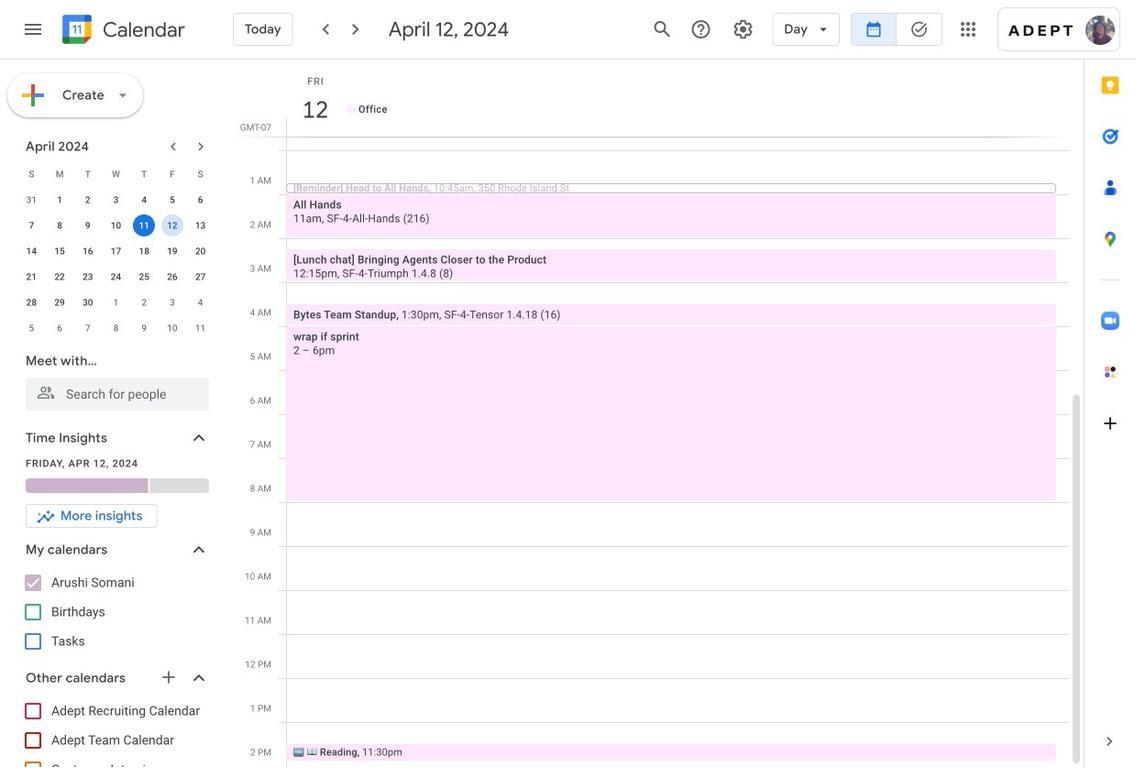 Task type: locate. For each thing, give the bounding box(es) containing it.
3 element
[[105, 189, 127, 211]]

5 element
[[161, 189, 183, 211]]

calendar element
[[59, 11, 185, 51]]

10 element
[[105, 215, 127, 237]]

row group
[[17, 187, 215, 341]]

grid
[[235, 60, 1084, 768]]

25 element
[[133, 266, 155, 288]]

1 cell from the left
[[130, 213, 158, 238]]

march 31 element
[[20, 189, 43, 211]]

12 element
[[161, 215, 183, 237]]

11, today element
[[133, 215, 155, 237]]

row up 17 element
[[17, 213, 215, 238]]

may 8 element
[[105, 317, 127, 339]]

cell up 19 element
[[158, 213, 186, 238]]

may 10 element
[[161, 317, 183, 339]]

row up may 8 'element'
[[17, 290, 215, 315]]

april 2024 grid
[[17, 161, 215, 341]]

cell
[[130, 213, 158, 238], [158, 213, 186, 238]]

row up 3 element
[[17, 161, 215, 187]]

may 11 element
[[189, 317, 211, 339]]

column header
[[286, 60, 1069, 137]]

1 row from the top
[[17, 161, 215, 187]]

13 element
[[189, 215, 211, 237]]

row
[[17, 161, 215, 187], [17, 187, 215, 213], [17, 213, 215, 238], [17, 238, 215, 264], [17, 264, 215, 290], [17, 290, 215, 315], [17, 315, 215, 341]]

heading
[[99, 19, 185, 41]]

24 element
[[105, 266, 127, 288]]

18 element
[[133, 240, 155, 262]]

17 element
[[105, 240, 127, 262]]

14 element
[[20, 240, 43, 262]]

22 element
[[49, 266, 71, 288]]

23 element
[[77, 266, 99, 288]]

row down 17 element
[[17, 264, 215, 290]]

may 7 element
[[77, 317, 99, 339]]

cell down 4 element at the left of the page
[[130, 213, 158, 238]]

2 cell from the left
[[158, 213, 186, 238]]

row up 24 element at the left of the page
[[17, 238, 215, 264]]

29 element
[[49, 292, 71, 314]]

row down may 1 element
[[17, 315, 215, 341]]

tab list
[[1085, 60, 1135, 716]]

28 element
[[20, 292, 43, 314]]

15 element
[[49, 240, 71, 262]]

None search field
[[0, 345, 227, 411]]

row up 10 element
[[17, 187, 215, 213]]

4 row from the top
[[17, 238, 215, 264]]

2 row from the top
[[17, 187, 215, 213]]

may 1 element
[[105, 292, 127, 314]]



Task type: describe. For each thing, give the bounding box(es) containing it.
may 6 element
[[49, 317, 71, 339]]

8 element
[[49, 215, 71, 237]]

19 element
[[161, 240, 183, 262]]

7 element
[[20, 215, 43, 237]]

30 element
[[77, 292, 99, 314]]

may 5 element
[[20, 317, 43, 339]]

2 element
[[77, 189, 99, 211]]

friday, april 12 element
[[294, 89, 337, 131]]

my calendars list
[[4, 569, 227, 657]]

6 element
[[189, 189, 211, 211]]

6 row from the top
[[17, 290, 215, 315]]

9 element
[[77, 215, 99, 237]]

21 element
[[20, 266, 43, 288]]

may 3 element
[[161, 292, 183, 314]]

20 element
[[189, 240, 211, 262]]

3 row from the top
[[17, 213, 215, 238]]

may 4 element
[[189, 292, 211, 314]]

main drawer image
[[22, 18, 44, 40]]

7 row from the top
[[17, 315, 215, 341]]

4 element
[[133, 189, 155, 211]]

5 row from the top
[[17, 264, 215, 290]]

heading inside calendar element
[[99, 19, 185, 41]]

other calendars list
[[4, 697, 227, 768]]

may 9 element
[[133, 317, 155, 339]]

Search for people to meet text field
[[37, 378, 198, 411]]

settings menu image
[[732, 18, 754, 40]]

may 2 element
[[133, 292, 155, 314]]

16 element
[[77, 240, 99, 262]]

1 element
[[49, 189, 71, 211]]

27 element
[[189, 266, 211, 288]]

26 element
[[161, 266, 183, 288]]

add other calendars image
[[160, 668, 178, 687]]



Task type: vqa. For each thing, say whether or not it's contained in the screenshot.
11, today ELEMENT
yes



